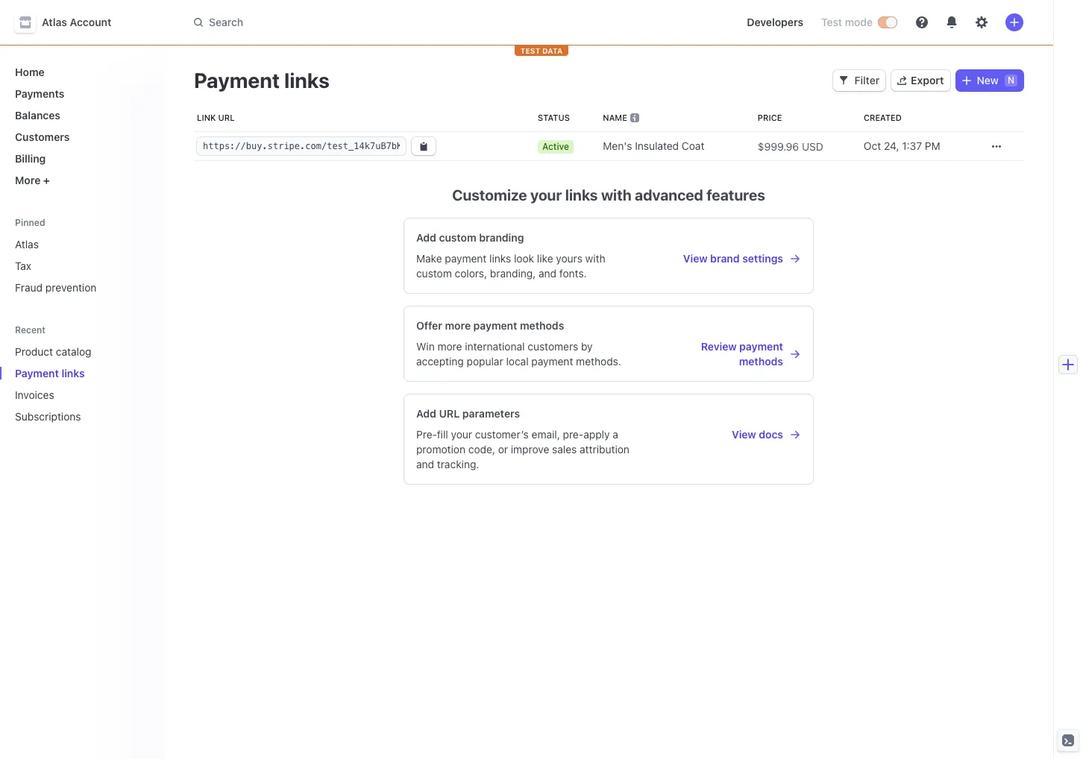 Task type: vqa. For each thing, say whether or not it's contained in the screenshot.
top for
no



Task type: locate. For each thing, give the bounding box(es) containing it.
coat
[[682, 140, 705, 152]]

custom down "make"
[[416, 267, 452, 280]]

mode
[[845, 16, 873, 28]]

and down "like"
[[539, 267, 557, 280]]

pinned navigation links element
[[9, 216, 152, 300]]

email,
[[532, 428, 560, 441]]

0 vertical spatial with
[[601, 187, 632, 204]]

payment links down the product catalog
[[15, 367, 85, 380]]

url for link
[[218, 113, 235, 122]]

1 vertical spatial and
[[416, 458, 434, 471]]

usd
[[802, 140, 824, 153]]

0 horizontal spatial payment
[[15, 367, 59, 380]]

recent element
[[0, 340, 164, 429]]

Search search field
[[185, 9, 606, 36]]

view left docs
[[732, 428, 756, 441]]

atlas for atlas
[[15, 238, 39, 251]]

data
[[542, 46, 563, 55]]

more right offer at the left top of page
[[445, 319, 471, 332]]

url for add
[[439, 407, 460, 420]]

your right fill on the left bottom
[[451, 428, 472, 441]]

0 vertical spatial more
[[445, 319, 471, 332]]

atlas inside pinned 'element'
[[15, 238, 39, 251]]

1 vertical spatial methods
[[739, 355, 784, 368]]

1 vertical spatial view
[[732, 428, 756, 441]]

active
[[542, 141, 569, 152]]

1 vertical spatial payment links
[[15, 367, 85, 380]]

1 vertical spatial url
[[439, 407, 460, 420]]

payments
[[15, 87, 64, 100]]

0 horizontal spatial payment links
[[15, 367, 85, 380]]

payment up colors,
[[445, 252, 487, 265]]

customers link
[[9, 125, 152, 149]]

payment inside make payment links look like yours with custom colors, branding, and fonts.
[[445, 252, 487, 265]]

help image
[[916, 16, 928, 28]]

methods.
[[576, 355, 621, 368]]

links inside "recent" element
[[62, 367, 85, 380]]

1 vertical spatial your
[[451, 428, 472, 441]]

1 horizontal spatial svg image
[[840, 76, 849, 85]]

popular
[[467, 355, 503, 368]]

customers
[[15, 131, 70, 143]]

$999.96 usd link
[[752, 134, 858, 159]]

payment up link url
[[194, 68, 280, 93]]

filter button
[[834, 70, 886, 91]]

payment links inside "recent" element
[[15, 367, 85, 380]]

fraud prevention
[[15, 281, 97, 294]]

payment links
[[194, 68, 330, 93], [15, 367, 85, 380]]

1 vertical spatial more
[[438, 340, 462, 353]]

balances
[[15, 109, 60, 122]]

billing
[[15, 152, 46, 165]]

add
[[416, 231, 436, 244], [416, 407, 436, 420]]

new
[[977, 74, 999, 87]]

svg image
[[840, 76, 849, 85], [962, 76, 971, 85], [419, 142, 428, 151]]

active link
[[532, 133, 597, 160]]

your
[[531, 187, 562, 204], [451, 428, 472, 441]]

methods up view docs
[[739, 355, 784, 368]]

local
[[506, 355, 529, 368]]

settings image
[[976, 16, 988, 28]]

and inside make payment links look like yours with custom colors, branding, and fonts.
[[539, 267, 557, 280]]

tax
[[15, 260, 31, 272]]

branding,
[[490, 267, 536, 280]]

a
[[613, 428, 618, 441]]

pre-
[[563, 428, 584, 441]]

0 vertical spatial your
[[531, 187, 562, 204]]

pre-fill your customer's email, pre-apply a promotion code, or improve sales attribution and tracking.
[[416, 428, 630, 471]]

created
[[864, 113, 902, 122]]

atlas
[[42, 16, 67, 28], [15, 238, 39, 251]]

code,
[[468, 443, 495, 456]]

more
[[445, 319, 471, 332], [438, 340, 462, 353]]

1:37
[[902, 140, 922, 152]]

methods up customers
[[520, 319, 564, 332]]

0 horizontal spatial url
[[218, 113, 235, 122]]

payment
[[194, 68, 280, 93], [15, 367, 59, 380]]

add up the pre-
[[416, 407, 436, 420]]

pm
[[925, 140, 941, 152]]

subscriptions link
[[9, 404, 131, 429]]

None text field
[[197, 137, 406, 155]]

with right yours
[[586, 252, 606, 265]]

view left brand
[[683, 252, 708, 265]]

payment right review
[[740, 340, 784, 353]]

links inside make payment links look like yours with custom colors, branding, and fonts.
[[490, 252, 511, 265]]

more
[[15, 174, 41, 187]]

2 horizontal spatial svg image
[[962, 76, 971, 85]]

url
[[218, 113, 235, 122], [439, 407, 460, 420]]

1 horizontal spatial methods
[[739, 355, 784, 368]]

and down promotion at the bottom left of page
[[416, 458, 434, 471]]

url right link
[[218, 113, 235, 122]]

svg image inside the filter popup button
[[840, 76, 849, 85]]

make payment links look like yours with custom colors, branding, and fonts.
[[416, 252, 606, 280]]

search
[[209, 16, 243, 28]]

0 vertical spatial custom
[[439, 231, 477, 244]]

0 vertical spatial payment
[[194, 68, 280, 93]]

1 vertical spatial add
[[416, 407, 436, 420]]

0 horizontal spatial svg image
[[419, 142, 428, 151]]

1 horizontal spatial your
[[531, 187, 562, 204]]

1 horizontal spatial url
[[439, 407, 460, 420]]

0 vertical spatial and
[[539, 267, 557, 280]]

n
[[1008, 75, 1015, 86]]

branding
[[479, 231, 524, 244]]

review
[[701, 340, 737, 353]]

prevention
[[45, 281, 97, 294]]

colors,
[[455, 267, 487, 280]]

accepting
[[416, 355, 464, 368]]

custom inside make payment links look like yours with custom colors, branding, and fonts.
[[416, 267, 452, 280]]

atlas account
[[42, 16, 111, 28]]

subscriptions
[[15, 410, 81, 423]]

more up the 'accepting'
[[438, 340, 462, 353]]

win more international customers by accepting popular local payment methods.
[[416, 340, 621, 368]]

atlas left account
[[42, 16, 67, 28]]

0 horizontal spatial and
[[416, 458, 434, 471]]

1 vertical spatial payment
[[15, 367, 59, 380]]

and inside pre-fill your customer's email, pre-apply a promotion code, or improve sales attribution and tracking.
[[416, 458, 434, 471]]

settings
[[743, 252, 784, 265]]

view for view brand settings
[[683, 252, 708, 265]]

2 add from the top
[[416, 407, 436, 420]]

0 vertical spatial view
[[683, 252, 708, 265]]

offer more payment methods
[[416, 319, 564, 332]]

atlas account button
[[15, 12, 126, 33]]

1 horizontal spatial and
[[539, 267, 557, 280]]

your down active
[[531, 187, 562, 204]]

0 horizontal spatial your
[[451, 428, 472, 441]]

atlas down pinned
[[15, 238, 39, 251]]

payment up invoices
[[15, 367, 59, 380]]

customize
[[452, 187, 527, 204]]

pre-
[[416, 428, 437, 441]]

url up fill on the left bottom
[[439, 407, 460, 420]]

0 vertical spatial url
[[218, 113, 235, 122]]

improve
[[511, 443, 549, 456]]

test mode
[[822, 16, 873, 28]]

fill
[[437, 428, 448, 441]]

core navigation links element
[[9, 60, 152, 193]]

1 vertical spatial atlas
[[15, 238, 39, 251]]

0 horizontal spatial atlas
[[15, 238, 39, 251]]

atlas inside button
[[42, 16, 67, 28]]

product catalog
[[15, 345, 91, 358]]

custom
[[439, 231, 477, 244], [416, 267, 452, 280]]

with down men's
[[601, 187, 632, 204]]

developers link
[[741, 10, 810, 34]]

view
[[683, 252, 708, 265], [732, 428, 756, 441]]

1 add from the top
[[416, 231, 436, 244]]

1 vertical spatial custom
[[416, 267, 452, 280]]

pinned element
[[9, 232, 152, 300]]

fonts.
[[560, 267, 587, 280]]

1 horizontal spatial view
[[732, 428, 756, 441]]

add up "make"
[[416, 231, 436, 244]]

1 horizontal spatial atlas
[[42, 16, 67, 28]]

with
[[601, 187, 632, 204], [586, 252, 606, 265]]

0 vertical spatial atlas
[[42, 16, 67, 28]]

+
[[43, 174, 50, 187]]

custom up "make"
[[439, 231, 477, 244]]

payment down customers
[[532, 355, 573, 368]]

payment
[[445, 252, 487, 265], [474, 319, 517, 332], [740, 340, 784, 353], [532, 355, 573, 368]]

payment up international
[[474, 319, 517, 332]]

0 vertical spatial methods
[[520, 319, 564, 332]]

0 vertical spatial payment links
[[194, 68, 330, 93]]

1 vertical spatial with
[[586, 252, 606, 265]]

fraud prevention link
[[9, 275, 152, 300]]

0 vertical spatial add
[[416, 231, 436, 244]]

men's insulated coat
[[603, 140, 705, 152]]

payment links up link url
[[194, 68, 330, 93]]

0 horizontal spatial methods
[[520, 319, 564, 332]]

0 horizontal spatial view
[[683, 252, 708, 265]]

filter
[[855, 74, 880, 87]]

more inside win more international customers by accepting popular local payment methods.
[[438, 340, 462, 353]]



Task type: describe. For each thing, give the bounding box(es) containing it.
atlas link
[[9, 232, 152, 257]]

payment inside payment links link
[[15, 367, 59, 380]]

payment inside win more international customers by accepting popular local payment methods.
[[532, 355, 573, 368]]

view docs link
[[655, 428, 801, 442]]

parameters
[[463, 407, 520, 420]]

look
[[514, 252, 534, 265]]

invoices link
[[9, 383, 131, 407]]

account
[[70, 16, 111, 28]]

billing link
[[9, 146, 152, 171]]

recent navigation links element
[[0, 324, 164, 429]]

fraud
[[15, 281, 43, 294]]

docs
[[759, 428, 784, 441]]

with inside make payment links look like yours with custom colors, branding, and fonts.
[[586, 252, 606, 265]]

or
[[498, 443, 508, 456]]

your inside pre-fill your customer's email, pre-apply a promotion code, or improve sales attribution and tracking.
[[451, 428, 472, 441]]

name
[[603, 113, 627, 122]]

export
[[911, 74, 944, 87]]

$999.96
[[758, 140, 799, 153]]

make
[[416, 252, 442, 265]]

1 horizontal spatial payment
[[194, 68, 280, 93]]

link url
[[197, 113, 235, 122]]

home
[[15, 66, 45, 78]]

insulated
[[635, 140, 679, 152]]

brand
[[711, 252, 740, 265]]

Search text field
[[185, 9, 606, 36]]

view docs
[[732, 428, 784, 441]]

by
[[581, 340, 593, 353]]

recent
[[15, 325, 46, 336]]

apply
[[584, 428, 610, 441]]

payments link
[[9, 81, 152, 106]]

svg image
[[992, 142, 1001, 151]]

international
[[465, 340, 525, 353]]

atlas for atlas account
[[42, 16, 67, 28]]

add url parameters
[[416, 407, 520, 420]]

export button
[[892, 70, 950, 91]]

tracking.
[[437, 458, 479, 471]]

review payment methods link
[[655, 340, 801, 369]]

promotion
[[416, 443, 466, 456]]

more +
[[15, 174, 50, 187]]

advanced
[[635, 187, 704, 204]]

methods inside review payment methods
[[739, 355, 784, 368]]

men's insulated coat link
[[597, 133, 752, 160]]

add for add custom branding
[[416, 231, 436, 244]]

attribution
[[580, 443, 630, 456]]

$999.96 usd
[[758, 140, 824, 153]]

tax link
[[9, 254, 152, 278]]

oct 24, 1:37 pm
[[864, 140, 941, 152]]

yours
[[556, 252, 583, 265]]

test
[[822, 16, 843, 28]]

payment links link
[[9, 361, 131, 386]]

developers
[[747, 16, 804, 28]]

oct
[[864, 140, 881, 152]]

more for international
[[438, 340, 462, 353]]

home link
[[9, 60, 152, 84]]

view for view docs
[[732, 428, 756, 441]]

customers
[[528, 340, 578, 353]]

test
[[521, 46, 540, 55]]

status
[[538, 113, 570, 122]]

1 horizontal spatial payment links
[[194, 68, 330, 93]]

test data
[[521, 46, 563, 55]]

product
[[15, 345, 53, 358]]

view brand settings link
[[655, 251, 801, 266]]

offer
[[416, 319, 442, 332]]

payment inside review payment methods
[[740, 340, 784, 353]]

24,
[[884, 140, 900, 152]]

like
[[537, 252, 553, 265]]

link
[[197, 113, 216, 122]]

oct 24, 1:37 pm link
[[858, 133, 979, 160]]

customize your links with advanced features
[[452, 187, 765, 204]]

add for add url parameters
[[416, 407, 436, 420]]

men's
[[603, 140, 632, 152]]

price
[[758, 113, 782, 122]]

add custom branding
[[416, 231, 524, 244]]

more for payment
[[445, 319, 471, 332]]

review payment methods
[[701, 340, 784, 368]]

win
[[416, 340, 435, 353]]

pinned
[[15, 217, 45, 228]]

invoices
[[15, 389, 54, 401]]

notifications image
[[946, 16, 958, 28]]



